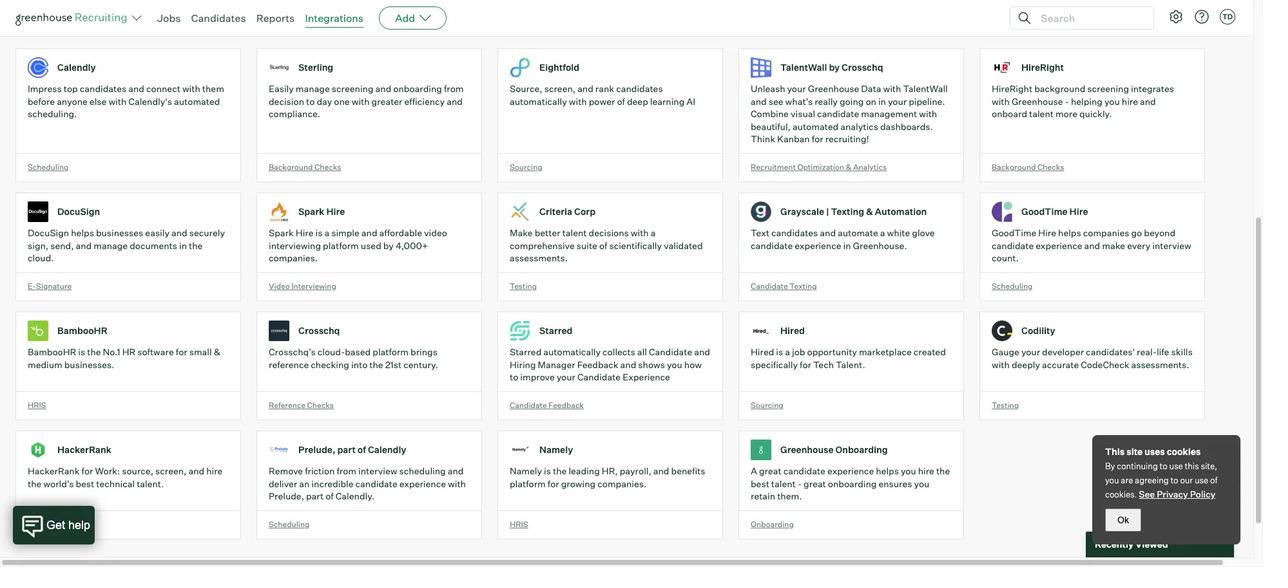 Task type: vqa. For each thing, say whether or not it's contained in the screenshot.
the 22px at the left of the page
no



Task type: locate. For each thing, give the bounding box(es) containing it.
is inside spark hire is a simple and affordable video interviewing platform used by 4,000+ companies.
[[315, 228, 322, 239]]

checks up spark hire
[[315, 162, 341, 172]]

talent inside a great candidate experience helps you hire the best talent - great onboarding ensures you retain them.
[[771, 479, 796, 490]]

companies. down hr,
[[598, 479, 647, 490]]

spark
[[298, 207, 324, 217], [269, 228, 294, 239]]

interview down beyond
[[1152, 240, 1191, 251]]

hris for namely is the leading hr, payroll, and benefits platform for growing companies.
[[510, 520, 528, 530]]

sourcing up criteria
[[510, 162, 542, 172]]

sourcing for hired is a job opportunity marketplace created specifically for tech talent.
[[751, 401, 783, 410]]

0 horizontal spatial testing
[[28, 520, 55, 530]]

candidate inside a great candidate experience helps you hire the best talent - great onboarding ensures you retain them.
[[783, 466, 825, 477]]

with inside hireright background screening integrates with greenhouse - helping you hire and onboard talent more quickly.
[[992, 96, 1010, 107]]

the inside namely is the leading hr, payroll, and benefits platform for growing companies.
[[553, 466, 567, 477]]

greenhouse recruiting image
[[15, 10, 131, 26]]

goodtime inside goodtime hire helps companies go beyond candidate experience and make every interview count.
[[992, 228, 1036, 239]]

helps inside docusign helps businesses easily and securely sign, send, and manage documents in the cloud.
[[71, 228, 94, 239]]

hackerrank
[[57, 445, 111, 456], [28, 466, 80, 477]]

0 vertical spatial calendly
[[57, 62, 96, 73]]

2 horizontal spatial talent
[[1029, 108, 1054, 119]]

1 background from the left
[[269, 162, 313, 172]]

hireright background screening integrates with greenhouse - helping you hire and onboard talent more quickly.
[[992, 83, 1174, 119]]

1 horizontal spatial our
[[1180, 476, 1193, 486]]

checks for quickly.
[[1038, 162, 1064, 172]]

1 horizontal spatial assessments.
[[1131, 359, 1189, 370]]

see privacy policy
[[1139, 489, 1216, 500]]

1 vertical spatial our
[[1180, 476, 1193, 486]]

in right on in the right of the page
[[878, 96, 886, 107]]

1 vertical spatial spark
[[269, 228, 294, 239]]

quickly.
[[1079, 108, 1112, 119]]

and inside impress top candidates and connect with them before anyone else with calendly's automated scheduling.
[[128, 83, 144, 94]]

0 vertical spatial assessments.
[[510, 253, 568, 264]]

of left "deep"
[[617, 96, 625, 107]]

0 vertical spatial use
[[1169, 461, 1183, 472]]

securely
[[189, 228, 225, 239]]

0 vertical spatial sourcing
[[510, 162, 542, 172]]

hire for spark hire
[[326, 207, 345, 217]]

for inside hired is a job opportunity marketplace created specifically for tech talent.
[[800, 359, 811, 370]]

1 vertical spatial starred
[[510, 347, 542, 358]]

testing down the "world's"
[[28, 520, 55, 530]]

1 horizontal spatial testing
[[510, 281, 537, 291]]

great right a
[[759, 466, 782, 477]]

hireright
[[1021, 62, 1064, 73], [992, 83, 1033, 94]]

1 vertical spatial automatically
[[543, 347, 601, 358]]

1 screening from the left
[[332, 83, 373, 94]]

from
[[209, 25, 229, 36], [444, 83, 464, 94], [337, 466, 356, 477]]

world's
[[43, 479, 74, 490]]

hiring
[[510, 359, 536, 370]]

0 vertical spatial talentwall
[[780, 62, 827, 73]]

hire up companies
[[1070, 207, 1088, 217]]

0 horizontal spatial assessments.
[[510, 253, 568, 264]]

- up "more"
[[1065, 96, 1069, 107]]

assessments. for comprehensive
[[510, 253, 568, 264]]

starred for starred automatically collects all candidate and hiring manager feedback and shows you how to improve your candidate experience
[[510, 347, 542, 358]]

hire for hackerrank for work: source, screen, and hire the world's best technical talent.
[[206, 466, 223, 477]]

experience inside goodtime hire helps companies go beyond candidate experience and make every interview count.
[[1036, 240, 1082, 251]]

0 horizontal spatial use
[[1169, 461, 1183, 472]]

texting down 'text candidates and automate a white glove candidate experience in greenhouse.'
[[790, 281, 817, 291]]

a up scientifically
[[651, 228, 656, 239]]

all
[[637, 347, 647, 358]]

of
[[617, 96, 625, 107], [599, 240, 607, 251], [358, 445, 366, 456], [1210, 476, 1218, 486], [326, 491, 334, 502]]

your up what's
[[787, 83, 806, 94]]

a up greenhouse.
[[880, 228, 885, 239]]

gauge your developer candidates' real-life skills with deeply accurate codecheck assessments.
[[992, 347, 1193, 370]]

screening up "helping"
[[1087, 83, 1129, 94]]

experience down goodtime hire
[[1036, 240, 1082, 251]]

companies. down interviewing on the top left of page
[[269, 253, 318, 264]]

decision
[[269, 96, 304, 107]]

you inside hireright background screening integrates with greenhouse - helping you hire and onboard talent more quickly.
[[1105, 96, 1120, 107]]

you
[[1105, 96, 1120, 107], [667, 359, 682, 370], [901, 466, 916, 477], [1105, 476, 1119, 486], [914, 479, 930, 490]]

onboarding up efficiency
[[393, 83, 442, 94]]

jobs
[[157, 12, 181, 24]]

1 vertical spatial scheduling
[[992, 281, 1033, 291]]

0 horizontal spatial scheduling
[[28, 162, 69, 172]]

1 horizontal spatial background
[[992, 162, 1036, 172]]

platform inside spark hire is a simple and affordable video interviewing platform used by 4,000+ companies.
[[323, 240, 359, 251]]

calendly up "top"
[[57, 62, 96, 73]]

1 horizontal spatial background checks
[[992, 162, 1064, 172]]

0 horizontal spatial in
[[179, 240, 187, 251]]

brings
[[411, 347, 438, 358]]

- up the them.
[[798, 479, 802, 490]]

customer-
[[15, 5, 69, 18]]

assessments. down life
[[1131, 359, 1189, 370]]

2 background checks from the left
[[992, 162, 1064, 172]]

hire
[[1122, 96, 1138, 107], [206, 466, 223, 477], [918, 466, 934, 477]]

0 vertical spatial onboarding
[[836, 445, 888, 456]]

background
[[269, 162, 313, 172], [992, 162, 1036, 172]]

specifically
[[751, 359, 798, 370]]

the inside bamboohr is the no.1 hr software for small & medium businesses.
[[87, 347, 101, 358]]

testing for make better talent decisions with a comprehensive suite of scientifically validated assessments.
[[510, 281, 537, 291]]

0 vertical spatial platform
[[323, 240, 359, 251]]

0 vertical spatial prelude,
[[298, 445, 335, 456]]

platform inside crosschq's cloud-based platform brings reference checking into the 21st century.
[[373, 347, 409, 358]]

background checks up goodtime hire
[[992, 162, 1064, 172]]

and right payroll, at the bottom
[[653, 466, 669, 477]]

automation
[[875, 207, 927, 217]]

you up the quickly.
[[1105, 96, 1120, 107]]

from inside easily manage screening and onboarding from decision to day one with greater efficiency and compliance.
[[444, 83, 464, 94]]

by right used
[[383, 240, 394, 251]]

1 vertical spatial hackerrank
[[28, 466, 80, 477]]

1 horizontal spatial great
[[804, 479, 826, 490]]

0 horizontal spatial by
[[383, 240, 394, 251]]

bamboohr up businesses.
[[57, 326, 107, 337]]

experience down greenhouse onboarding
[[827, 466, 874, 477]]

0 horizontal spatial talent
[[562, 228, 587, 239]]

1 vertical spatial hireright
[[992, 83, 1033, 94]]

screening for one
[[332, 83, 373, 94]]

1 vertical spatial -
[[798, 479, 802, 490]]

1 vertical spatial part
[[306, 491, 324, 502]]

you down by
[[1105, 476, 1119, 486]]

interview inside goodtime hire helps companies go beyond candidate experience and make every interview count.
[[1152, 240, 1191, 251]]

what's
[[785, 96, 813, 107]]

0 horizontal spatial onboarding
[[393, 83, 442, 94]]

best inside hackerrank for work: source, screen, and hire the world's best technical talent.
[[76, 479, 94, 490]]

prelude,
[[298, 445, 335, 456], [269, 491, 304, 502]]

to left day
[[306, 96, 315, 107]]

privacy
[[1157, 489, 1188, 500]]

work:
[[95, 466, 120, 477]]

1 vertical spatial feedback
[[549, 401, 584, 410]]

of down incredible at the left of page
[[326, 491, 334, 502]]

spark inside spark hire is a simple and affordable video interviewing platform used by 4,000+ companies.
[[269, 228, 294, 239]]

1 horizontal spatial use
[[1195, 476, 1208, 486]]

remove
[[269, 466, 303, 477]]

1 horizontal spatial candidates
[[616, 83, 663, 94]]

namely for namely is the leading hr, payroll, and benefits platform for growing companies.
[[510, 466, 542, 477]]

0 horizontal spatial screening
[[332, 83, 373, 94]]

1 horizontal spatial interview
[[1152, 240, 1191, 251]]

candidates up else
[[80, 83, 126, 94]]

the inside crosschq's cloud-based platform brings reference checking into the 21st century.
[[369, 359, 383, 370]]

for left work:
[[82, 466, 93, 477]]

1 vertical spatial sourcing
[[751, 401, 783, 410]]

a
[[324, 228, 329, 239], [651, 228, 656, 239], [880, 228, 885, 239], [785, 347, 790, 358]]

candidate down collects
[[577, 372, 621, 383]]

0 vertical spatial screen,
[[544, 83, 576, 94]]

with inside gauge your developer candidates' real-life skills with deeply accurate codecheck assessments.
[[992, 359, 1010, 370]]

site,
[[1201, 461, 1217, 472]]

part
[[337, 445, 356, 456], [306, 491, 324, 502]]

experience inside remove friction from interview scheduling and deliver an incredible candidate experience with prelude, part of calendly.
[[399, 479, 446, 490]]

for left small
[[176, 347, 187, 358]]

talent inside hireright background screening integrates with greenhouse - helping you hire and onboard talent more quickly.
[[1029, 108, 1054, 119]]

1 horizontal spatial sourcing
[[751, 401, 783, 410]]

goodtime for goodtime hire helps companies go beyond candidate experience and make every interview count.
[[992, 228, 1036, 239]]

0 horizontal spatial hire
[[206, 466, 223, 477]]

1 vertical spatial greenhouse
[[1012, 96, 1063, 107]]

for inside bamboohr is the no.1 hr software for small & medium businesses.
[[176, 347, 187, 358]]

0 horizontal spatial interview
[[358, 466, 397, 477]]

calendly up remove friction from interview scheduling and deliver an incredible candidate experience with prelude, part of calendly.
[[368, 445, 406, 456]]

hireright inside hireright background screening integrates with greenhouse - helping you hire and onboard talent more quickly.
[[992, 83, 1033, 94]]

1 best from the left
[[76, 479, 94, 490]]

hired for hired is a job opportunity marketplace created specifically for tech talent.
[[751, 347, 774, 358]]

onboarding inside a great candidate experience helps you hire the best talent - great onboarding ensures you retain them.
[[828, 479, 877, 490]]

is inside bamboohr is the no.1 hr software for small & medium businesses.
[[78, 347, 85, 358]]

2 vertical spatial talent
[[771, 479, 796, 490]]

your for build
[[39, 25, 58, 36]]

simple
[[331, 228, 359, 239]]

hire inside a great candidate experience helps you hire the best talent - great onboarding ensures you retain them.
[[918, 466, 934, 477]]

namely inside namely is the leading hr, payroll, and benefits platform for growing companies.
[[510, 466, 542, 477]]

talent up the them.
[[771, 479, 796, 490]]

scheduling down count.
[[992, 281, 1033, 291]]

1 horizontal spatial hire
[[918, 466, 934, 477]]

2 vertical spatial &
[[214, 347, 220, 358]]

your up deeply
[[1021, 347, 1040, 358]]

top
[[64, 83, 78, 94]]

going
[[840, 96, 864, 107]]

validated
[[664, 240, 703, 251]]

greenhouse.
[[853, 240, 907, 251]]

docusign for docusign helps businesses easily and securely sign, send, and manage documents in the cloud.
[[28, 228, 69, 239]]

0 vertical spatial interview
[[1152, 240, 1191, 251]]

0 horizontal spatial -
[[798, 479, 802, 490]]

text candidates and automate a white glove candidate experience in greenhouse.
[[751, 228, 935, 251]]

integrations link
[[305, 12, 364, 24]]

1 horizontal spatial calendly
[[368, 445, 406, 456]]

0 vertical spatial our
[[231, 25, 245, 36]]

and inside source, screen, and rank candidates automatically with power of deep learning ai
[[578, 83, 593, 94]]

checks
[[315, 162, 341, 172], [1038, 162, 1064, 172], [307, 401, 334, 410]]

hire inside goodtime hire helps companies go beyond candidate experience and make every interview count.
[[1038, 228, 1056, 239]]

optimization
[[797, 162, 844, 172]]

screening inside hireright background screening integrates with greenhouse - helping you hire and onboard talent more quickly.
[[1087, 83, 1129, 94]]

2 best from the left
[[751, 479, 769, 490]]

add
[[395, 12, 415, 24]]

assessments. inside the make better talent decisions with a comprehensive suite of scientifically validated assessments.
[[510, 253, 568, 264]]

goodtime
[[1021, 207, 1068, 217], [992, 228, 1036, 239]]

0 horizontal spatial candidates
[[80, 83, 126, 94]]

1 vertical spatial &
[[866, 207, 873, 217]]

manage inside docusign helps businesses easily and securely sign, send, and manage documents in the cloud.
[[94, 240, 128, 251]]

in right documents
[[179, 240, 187, 251]]

jobs link
[[157, 12, 181, 24]]

hackerrank up work:
[[57, 445, 111, 456]]

helps up ensures
[[876, 466, 899, 477]]

candidate down 'improve'
[[510, 401, 547, 410]]

a left job on the bottom of the page
[[785, 347, 790, 358]]

0 vertical spatial talent
[[1029, 108, 1054, 119]]

0 vertical spatial starred
[[539, 326, 573, 337]]

is inside namely is the leading hr, payroll, and benefits platform for growing companies.
[[544, 466, 551, 477]]

goodtime up goodtime hire helps companies go beyond candidate experience and make every interview count.
[[1021, 207, 1068, 217]]

1 vertical spatial from
[[444, 83, 464, 94]]

hire inside spark hire is a simple and affordable video interviewing platform used by 4,000+ companies.
[[296, 228, 314, 239]]

sourcing down specifically
[[751, 401, 783, 410]]

is inside hired is a job opportunity marketplace created specifically for tech talent.
[[776, 347, 783, 358]]

talentwall by crosschq
[[780, 62, 883, 73]]

hired up job on the bottom of the page
[[780, 326, 805, 337]]

automated inside impress top candidates and connect with them before anyone else with calendly's automated scheduling.
[[174, 96, 220, 107]]

candidate inside remove friction from interview scheduling and deliver an incredible candidate experience with prelude, part of calendly.
[[355, 479, 397, 490]]

our down this
[[1180, 476, 1193, 486]]

automated
[[174, 96, 220, 107], [793, 121, 839, 132]]

our
[[231, 25, 245, 36], [1180, 476, 1193, 486]]

the inside hackerrank for work: source, screen, and hire the world's best technical talent.
[[28, 479, 41, 490]]

cookies.
[[1105, 490, 1137, 500]]

candidates inside source, screen, and rank candidates automatically with power of deep learning ai
[[616, 83, 663, 94]]

testing for gauge your developer candidates' real-life skills with deeply accurate codecheck assessments.
[[992, 401, 1019, 410]]

background checks for hireright background screening integrates with greenhouse - helping you hire and onboard talent more quickly.
[[992, 162, 1064, 172]]

cookies
[[1167, 447, 1201, 458]]

best right the "world's"
[[76, 479, 94, 490]]

video interviewing
[[269, 281, 336, 291]]

anyone
[[57, 96, 88, 107]]

and down companies
[[1084, 240, 1100, 251]]

1 horizontal spatial spark
[[298, 207, 324, 217]]

talent inside the make better talent decisions with a comprehensive suite of scientifically validated assessments.
[[562, 228, 587, 239]]

texting right the "|"
[[831, 207, 864, 217]]

experience
[[623, 372, 670, 383]]

data
[[861, 83, 881, 94]]

automated down them
[[174, 96, 220, 107]]

is up specifically
[[776, 347, 783, 358]]

automatically down source,
[[510, 96, 567, 107]]

background checks up spark hire
[[269, 162, 341, 172]]

0 vertical spatial texting
[[831, 207, 864, 217]]

automatically
[[510, 96, 567, 107], [543, 347, 601, 358]]

reference checks
[[269, 401, 334, 410]]

namely for namely
[[539, 445, 573, 456]]

1 vertical spatial assessments.
[[1131, 359, 1189, 370]]

1 horizontal spatial hired
[[780, 326, 805, 337]]

reports link
[[256, 12, 295, 24]]

and down unleash
[[751, 96, 767, 107]]

of inside source, screen, and rank candidates automatically with power of deep learning ai
[[617, 96, 625, 107]]

interview
[[1152, 240, 1191, 251], [358, 466, 397, 477]]

1 horizontal spatial manage
[[296, 83, 330, 94]]

1 vertical spatial testing
[[992, 401, 1019, 410]]

1 vertical spatial texting
[[790, 281, 817, 291]]

and left rank
[[578, 83, 593, 94]]

0 vertical spatial feedback
[[577, 359, 618, 370]]

hired up specifically
[[751, 347, 774, 358]]

0 vertical spatial automatically
[[510, 96, 567, 107]]

your down manager
[[557, 372, 575, 383]]

experience inside 'text candidates and automate a white glove candidate experience in greenhouse.'
[[795, 240, 841, 251]]

docusign up send,
[[57, 207, 100, 217]]

1 vertical spatial docusign
[[28, 228, 69, 239]]

cloud.
[[28, 253, 54, 264]]

spark for spark hire is a simple and affordable video interviewing platform used by 4,000+ companies.
[[269, 228, 294, 239]]

see
[[1139, 489, 1155, 500]]

our down the candidates
[[231, 25, 245, 36]]

add button
[[379, 6, 447, 30]]

incredible
[[312, 479, 353, 490]]

1 vertical spatial hris
[[510, 520, 528, 530]]

assessments. inside gauge your developer candidates' real-life skills with deeply accurate codecheck assessments.
[[1131, 359, 1189, 370]]

0 horizontal spatial hired
[[751, 347, 774, 358]]

td button
[[1217, 6, 1238, 27]]

1 horizontal spatial companies.
[[598, 479, 647, 490]]

2 vertical spatial platform
[[510, 479, 546, 490]]

is down spark hire
[[315, 228, 322, 239]]

interview inside remove friction from interview scheduling and deliver an incredible candidate experience with prelude, part of calendly.
[[358, 466, 397, 477]]

calendly.
[[336, 491, 375, 502]]

documents
[[130, 240, 177, 251]]

platform
[[323, 240, 359, 251], [373, 347, 409, 358], [510, 479, 546, 490]]

experience inside a great candidate experience helps you hire the best talent - great onboarding ensures you retain them.
[[827, 466, 874, 477]]

small
[[189, 347, 212, 358]]

-
[[1065, 96, 1069, 107], [798, 479, 802, 490]]

and down the "|"
[[820, 228, 836, 239]]

1 vertical spatial namely
[[510, 466, 542, 477]]

from up efficiency
[[444, 83, 464, 94]]

docusign inside docusign helps businesses easily and securely sign, send, and manage documents in the cloud.
[[28, 228, 69, 239]]

ok button
[[1105, 509, 1141, 532]]

0 vertical spatial greenhouse
[[808, 83, 859, 94]]

greenhouse up really
[[808, 83, 859, 94]]

1 vertical spatial great
[[804, 479, 826, 490]]

1 horizontal spatial talent
[[771, 479, 796, 490]]

hire down goodtime hire
[[1038, 228, 1056, 239]]

go
[[1131, 228, 1142, 239]]

comprehensive
[[510, 240, 575, 251]]

onboarding up a great candidate experience helps you hire the best talent - great onboarding ensures you retain them.
[[836, 445, 888, 456]]

manage down businesses
[[94, 240, 128, 251]]

1 background checks from the left
[[269, 162, 341, 172]]

background down compliance.
[[269, 162, 313, 172]]

your down customer-
[[39, 25, 58, 36]]

day
[[317, 96, 332, 107]]

background for easily manage screening and onboarding from decision to day one with greater efficiency and compliance.
[[269, 162, 313, 172]]

spark for spark hire
[[298, 207, 324, 217]]

bamboohr
[[57, 326, 107, 337], [28, 347, 76, 358]]

1 horizontal spatial -
[[1065, 96, 1069, 107]]

texting
[[831, 207, 864, 217], [790, 281, 817, 291]]

beyond
[[1144, 228, 1175, 239]]

platform up 21st
[[373, 347, 409, 358]]

talent left "more"
[[1029, 108, 1054, 119]]

hire for spark hire is a simple and affordable video interviewing platform used by 4,000+ companies.
[[296, 228, 314, 239]]

glove
[[912, 228, 935, 239]]

testing down deeply
[[992, 401, 1019, 410]]

crosschq
[[842, 62, 883, 73], [298, 326, 340, 337]]

for left growing
[[548, 479, 559, 490]]

1 horizontal spatial automated
[[793, 121, 839, 132]]

part down an
[[306, 491, 324, 502]]

onboarding down greenhouse onboarding
[[828, 479, 877, 490]]

automatically inside source, screen, and rank candidates automatically with power of deep learning ai
[[510, 96, 567, 107]]

& up automate
[[866, 207, 873, 217]]

1 vertical spatial manage
[[94, 240, 128, 251]]

0 horizontal spatial manage
[[94, 240, 128, 251]]

0 vertical spatial by
[[829, 62, 840, 73]]

1 vertical spatial talentwall
[[903, 83, 948, 94]]

2 horizontal spatial testing
[[992, 401, 1019, 410]]

starred inside starred automatically collects all candidate and hiring manager feedback and shows you how to improve your candidate experience
[[510, 347, 542, 358]]

more
[[1056, 108, 1078, 119]]

candidates down the grayscale
[[771, 228, 818, 239]]

0 horizontal spatial crosschq
[[298, 326, 340, 337]]

2 horizontal spatial helps
[[1058, 228, 1081, 239]]

- inside a great candidate experience helps you hire the best talent - great onboarding ensures you retain them.
[[798, 479, 802, 490]]

and up used
[[361, 228, 377, 239]]

feedback down collects
[[577, 359, 618, 370]]

kanban
[[777, 134, 810, 144]]

to down hiring on the left bottom
[[510, 372, 518, 383]]

of down 'site,' on the bottom of the page
[[1210, 476, 1218, 486]]

background for hireright background screening integrates with greenhouse - helping you hire and onboard talent more quickly.
[[992, 162, 1036, 172]]

candidate up the them.
[[783, 466, 825, 477]]

feedback down 'improve'
[[549, 401, 584, 410]]

hireright up the background
[[1021, 62, 1064, 73]]

reference
[[269, 359, 309, 370]]

helps down goodtime hire
[[1058, 228, 1081, 239]]

screen, up "talent."
[[155, 466, 187, 477]]

automatically inside starred automatically collects all candidate and hiring manager feedback and shows you how to improve your candidate experience
[[543, 347, 601, 358]]

every
[[1127, 240, 1151, 251]]

2 screening from the left
[[1087, 83, 1129, 94]]

of down decisions
[[599, 240, 607, 251]]

and inside unleash your greenhouse data with talentwall and see what's really going on in your pipeline. combine visual candidate management with beautiful, automated analytics dashboards. think kanban for recruiting!
[[751, 96, 767, 107]]

1 horizontal spatial by
[[829, 62, 840, 73]]

0 horizontal spatial background checks
[[269, 162, 341, 172]]

2 horizontal spatial candidates
[[771, 228, 818, 239]]

manage up day
[[296, 83, 330, 94]]

scheduling down deliver
[[269, 520, 310, 530]]

companies. inside namely is the leading hr, payroll, and benefits platform for growing companies.
[[598, 479, 647, 490]]

hireright for hireright background screening integrates with greenhouse - helping you hire and onboard talent more quickly.
[[992, 83, 1033, 94]]

see privacy policy link
[[1139, 489, 1216, 500]]

hire inside hireright background screening integrates with greenhouse - helping you hire and onboard talent more quickly.
[[1122, 96, 1138, 107]]

0 horizontal spatial part
[[306, 491, 324, 502]]

experience down scheduling
[[399, 479, 446, 490]]

a inside the make better talent decisions with a comprehensive suite of scientifically validated assessments.
[[651, 228, 656, 239]]

prelude, up friction
[[298, 445, 335, 456]]

for right kanban
[[812, 134, 823, 144]]

0 vertical spatial crosschq
[[842, 62, 883, 73]]

candidate inside 'text candidates and automate a white glove candidate experience in greenhouse.'
[[751, 240, 793, 251]]

1 vertical spatial screen,
[[155, 466, 187, 477]]

checks up goodtime hire
[[1038, 162, 1064, 172]]

calendly
[[57, 62, 96, 73], [368, 445, 406, 456]]

hris for bamboohr is the no.1 hr software for small & medium businesses.
[[28, 401, 46, 410]]

for inside hackerrank for work: source, screen, and hire the world's best technical talent.
[[82, 466, 93, 477]]

0 horizontal spatial screen,
[[155, 466, 187, 477]]

you left how on the right
[[667, 359, 682, 370]]

greenhouse inside unleash your greenhouse data with talentwall and see what's really going on in your pipeline. combine visual candidate management with beautiful, automated analytics dashboards. think kanban for recruiting!
[[808, 83, 859, 94]]

reference
[[269, 401, 305, 410]]

candidate up count.
[[992, 240, 1034, 251]]

policy
[[1190, 489, 1216, 500]]

integrations.
[[352, 25, 405, 36]]

corp
[[574, 207, 596, 217]]

2 background from the left
[[992, 162, 1036, 172]]

your inside starred automatically collects all candidate and hiring manager feedback and shows you how to improve your candidate experience
[[557, 372, 575, 383]]

2 horizontal spatial scheduling
[[992, 281, 1033, 291]]

1 vertical spatial onboarding
[[751, 520, 794, 530]]

and up calendly's
[[128, 83, 144, 94]]

candidate down really
[[817, 108, 859, 119]]

hackerrank inside hackerrank for work: source, screen, and hire the world's best technical talent.
[[28, 466, 80, 477]]

1 vertical spatial by
[[383, 240, 394, 251]]

talentwall up what's
[[780, 62, 827, 73]]

your inside gauge your developer candidates' real-life skills with deeply accurate codecheck assessments.
[[1021, 347, 1040, 358]]

0 vertical spatial spark
[[298, 207, 324, 217]]

greenhouse inside hireright background screening integrates with greenhouse - helping you hire and onboard talent more quickly.
[[1012, 96, 1063, 107]]

video
[[424, 228, 447, 239]]

0 horizontal spatial onboarding
[[751, 520, 794, 530]]

0 horizontal spatial our
[[231, 25, 245, 36]]

automate
[[838, 228, 878, 239]]

hire inside hackerrank for work: source, screen, and hire the world's best technical talent.
[[206, 466, 223, 477]]



Task type: describe. For each thing, give the bounding box(es) containing it.
easily
[[269, 83, 294, 94]]

your up management
[[888, 96, 907, 107]]

e-
[[28, 281, 36, 291]]

text
[[751, 228, 769, 239]]

sign,
[[28, 240, 48, 251]]

remove friction from interview scheduling and deliver an incredible candidate experience with prelude, part of calendly.
[[269, 466, 466, 502]]

in inside docusign helps businesses easily and securely sign, send, and manage documents in the cloud.
[[179, 240, 187, 251]]

make
[[1102, 240, 1125, 251]]

scheduling for remove friction from interview scheduling and deliver an incredible candidate experience with prelude, part of calendly.
[[269, 520, 310, 530]]

are
[[1121, 476, 1133, 486]]

codility
[[1021, 326, 1055, 337]]

in inside unleash your greenhouse data with talentwall and see what's really going on in your pipeline. combine visual candidate management with beautiful, automated analytics dashboards. think kanban for recruiting!
[[878, 96, 886, 107]]

hireright for hireright
[[1021, 62, 1064, 73]]

them.
[[777, 491, 802, 502]]

candidates link
[[191, 12, 246, 24]]

hackerrank for work: source, screen, and hire the world's best technical talent.
[[28, 466, 223, 490]]

talent.
[[137, 479, 164, 490]]

source,
[[122, 466, 153, 477]]

deliver
[[269, 479, 297, 490]]

hackerrank for hackerrank
[[57, 445, 111, 456]]

manager
[[538, 359, 575, 370]]

1 vertical spatial calendly
[[368, 445, 406, 456]]

make
[[510, 228, 533, 239]]

- inside hireright background screening integrates with greenhouse - helping you hire and onboard talent more quickly.
[[1065, 96, 1069, 107]]

candidate inside goodtime hire helps companies go beyond candidate experience and make every interview count.
[[992, 240, 1034, 251]]

hired for hired
[[780, 326, 805, 337]]

build your tech stack with guidance, selecting from our customers most popular integrations.
[[15, 25, 405, 36]]

crosschq's cloud-based platform brings reference checking into the 21st century.
[[269, 347, 438, 370]]

docusign for docusign
[[57, 207, 100, 217]]

customer-preferred partners
[[15, 5, 163, 18]]

onboarding inside easily manage screening and onboarding from decision to day one with greater efficiency and compliance.
[[393, 83, 442, 94]]

in inside 'text candidates and automate a white glove candidate experience in greenhouse.'
[[843, 240, 851, 251]]

created
[[914, 347, 946, 358]]

and right easily
[[171, 228, 187, 239]]

platform inside namely is the leading hr, payroll, and benefits platform for growing companies.
[[510, 479, 546, 490]]

recently viewed
[[1095, 540, 1168, 551]]

candidate texting
[[751, 281, 817, 291]]

the inside a great candidate experience helps you hire the best talent - great onboarding ensures you retain them.
[[936, 466, 950, 477]]

suite
[[577, 240, 597, 251]]

candidates inside 'text candidates and automate a white glove candidate experience in greenhouse.'
[[771, 228, 818, 239]]

0 horizontal spatial great
[[759, 466, 782, 477]]

spark hire is a simple and affordable video interviewing platform used by 4,000+ companies.
[[269, 228, 447, 264]]

& inside bamboohr is the no.1 hr software for small & medium businesses.
[[214, 347, 220, 358]]

checking
[[311, 359, 349, 370]]

agreeing
[[1135, 476, 1169, 486]]

scientifically
[[609, 240, 662, 251]]

candidate inside unleash your greenhouse data with talentwall and see what's really going on in your pipeline. combine visual candidate management with beautiful, automated analytics dashboards. think kanban for recruiting!
[[817, 108, 859, 119]]

you inside starred automatically collects all candidate and hiring manager feedback and shows you how to improve your candidate experience
[[667, 359, 682, 370]]

recently
[[1095, 540, 1134, 551]]

to up privacy
[[1171, 476, 1178, 486]]

send,
[[50, 240, 74, 251]]

is for hired is a job opportunity marketplace created specifically for tech talent.
[[776, 347, 783, 358]]

hr
[[122, 347, 135, 358]]

crosschq's
[[269, 347, 316, 358]]

and up how on the right
[[694, 347, 710, 358]]

shows
[[638, 359, 665, 370]]

hackerrank for hackerrank for work: source, screen, and hire the world's best technical talent.
[[28, 466, 80, 477]]

see
[[769, 96, 783, 107]]

life
[[1157, 347, 1169, 358]]

recruiting!
[[825, 134, 869, 144]]

most
[[294, 25, 315, 36]]

background checks for easily manage screening and onboarding from decision to day one with greater efficiency and compliance.
[[269, 162, 341, 172]]

a inside spark hire is a simple and affordable video interviewing platform used by 4,000+ companies.
[[324, 228, 329, 239]]

your for gauge
[[1021, 347, 1040, 358]]

you inside by continuing to use this site, you are agreeing to our use of cookies.
[[1105, 476, 1119, 486]]

with inside easily manage screening and onboarding from decision to day one with greater efficiency and compliance.
[[352, 96, 370, 107]]

for inside unleash your greenhouse data with talentwall and see what's really going on in your pipeline. combine visual candidate management with beautiful, automated analytics dashboards. think kanban for recruiting!
[[812, 134, 823, 144]]

friction
[[305, 466, 335, 477]]

starred for starred
[[539, 326, 573, 337]]

screen, inside source, screen, and rank candidates automatically with power of deep learning ai
[[544, 83, 576, 94]]

to down uses at the right of the page
[[1160, 461, 1168, 472]]

assessments. for skills
[[1131, 359, 1189, 370]]

hire for goodtime hire helps companies go beyond candidate experience and make every interview count.
[[1038, 228, 1056, 239]]

with inside source, screen, and rank candidates automatically with power of deep learning ai
[[569, 96, 587, 107]]

checks for compliance.
[[315, 162, 341, 172]]

best inside a great candidate experience helps you hire the best talent - great onboarding ensures you retain them.
[[751, 479, 769, 490]]

reports
[[256, 12, 295, 24]]

Search text field
[[1038, 9, 1142, 27]]

businesses.
[[64, 359, 114, 370]]

criteria corp
[[539, 207, 596, 217]]

checks right reference
[[307, 401, 334, 410]]

1 horizontal spatial onboarding
[[836, 445, 888, 456]]

compliance.
[[269, 108, 320, 119]]

candidates inside impress top candidates and connect with them before anyone else with calendly's automated scheduling.
[[80, 83, 126, 94]]

affordable
[[379, 228, 422, 239]]

white
[[887, 228, 910, 239]]

prelude, inside remove friction from interview scheduling and deliver an incredible candidate experience with prelude, part of calendly.
[[269, 491, 304, 502]]

candidate feedback
[[510, 401, 584, 410]]

1 vertical spatial crosschq
[[298, 326, 340, 337]]

based
[[345, 347, 371, 358]]

sourcing for source, screen, and rank candidates automatically with power of deep learning ai
[[510, 162, 542, 172]]

screening for hire
[[1087, 83, 1129, 94]]

combine
[[751, 108, 789, 119]]

talent.
[[836, 359, 865, 370]]

dashboards.
[[880, 121, 933, 132]]

for inside namely is the leading hr, payroll, and benefits platform for growing companies.
[[548, 479, 559, 490]]

companies. inside spark hire is a simple and affordable video interviewing platform used by 4,000+ companies.
[[269, 253, 318, 264]]

to inside starred automatically collects all candidate and hiring manager feedback and shows you how to improve your candidate experience
[[510, 372, 518, 383]]

goodtime hire helps companies go beyond candidate experience and make every interview count.
[[992, 228, 1191, 264]]

2 vertical spatial greenhouse
[[780, 445, 834, 456]]

tech
[[813, 359, 834, 370]]

with inside the make better talent decisions with a comprehensive suite of scientifically validated assessments.
[[631, 228, 649, 239]]

helps inside a great candidate experience helps you hire the best talent - great onboarding ensures you retain them.
[[876, 466, 899, 477]]

to inside easily manage screening and onboarding from decision to day one with greater efficiency and compliance.
[[306, 96, 315, 107]]

of inside remove friction from interview scheduling and deliver an incredible candidate experience with prelude, part of calendly.
[[326, 491, 334, 502]]

by inside spark hire is a simple and affordable video interviewing platform used by 4,000+ companies.
[[383, 240, 394, 251]]

and down collects
[[620, 359, 636, 370]]

video
[[269, 281, 290, 291]]

1 horizontal spatial &
[[846, 162, 852, 172]]

1 horizontal spatial texting
[[831, 207, 864, 217]]

benefits
[[671, 466, 705, 477]]

of inside the make better talent decisions with a comprehensive suite of scientifically validated assessments.
[[599, 240, 607, 251]]

unleash your greenhouse data with talentwall and see what's really going on in your pipeline. combine visual candidate management with beautiful, automated analytics dashboards. think kanban for recruiting!
[[751, 83, 948, 144]]

1 horizontal spatial crosschq
[[842, 62, 883, 73]]

background
[[1034, 83, 1085, 94]]

analytics
[[853, 162, 887, 172]]

partners
[[119, 5, 163, 18]]

criteria
[[539, 207, 572, 217]]

hire for a great candidate experience helps you hire the best talent - great onboarding ensures you retain them.
[[918, 466, 934, 477]]

and inside spark hire is a simple and affordable video interviewing platform used by 4,000+ companies.
[[361, 228, 377, 239]]

your for unleash
[[787, 83, 806, 94]]

and inside hackerrank for work: source, screen, and hire the world's best technical talent.
[[188, 466, 204, 477]]

pipeline.
[[909, 96, 945, 107]]

automated inside unleash your greenhouse data with talentwall and see what's really going on in your pipeline. combine visual candidate management with beautiful, automated analytics dashboards. think kanban for recruiting!
[[793, 121, 839, 132]]

0 horizontal spatial calendly
[[57, 62, 96, 73]]

codecheck
[[1081, 359, 1129, 370]]

and right send,
[[76, 240, 92, 251]]

is for namely is the leading hr, payroll, and benefits platform for growing companies.
[[544, 466, 551, 477]]

ok
[[1118, 516, 1129, 526]]

talentwall inside unleash your greenhouse data with talentwall and see what's really going on in your pipeline. combine visual candidate management with beautiful, automated analytics dashboards. think kanban for recruiting!
[[903, 83, 948, 94]]

and inside hireright background screening integrates with greenhouse - helping you hire and onboard talent more quickly.
[[1140, 96, 1156, 107]]

gauge
[[992, 347, 1019, 358]]

configure image
[[1168, 9, 1184, 24]]

this
[[1185, 461, 1199, 472]]

scheduling for impress top candidates and connect with them before anyone else with calendly's automated scheduling.
[[28, 162, 69, 172]]

e-signature
[[28, 281, 72, 291]]

you up ensures
[[901, 466, 916, 477]]

0 horizontal spatial from
[[209, 25, 229, 36]]

skills
[[1171, 347, 1193, 358]]

and inside goodtime hire helps companies go beyond candidate experience and make every interview count.
[[1084, 240, 1100, 251]]

0 horizontal spatial talentwall
[[780, 62, 827, 73]]

with inside remove friction from interview scheduling and deliver an incredible candidate experience with prelude, part of calendly.
[[448, 479, 466, 490]]

marketplace
[[859, 347, 912, 358]]

count.
[[992, 253, 1019, 264]]

scheduling for goodtime hire helps companies go beyond candidate experience and make every interview count.
[[992, 281, 1033, 291]]

candidate down text
[[751, 281, 788, 291]]

manage inside easily manage screening and onboarding from decision to day one with greater efficiency and compliance.
[[296, 83, 330, 94]]

2 horizontal spatial &
[[866, 207, 873, 217]]

candidates
[[191, 12, 246, 24]]

tech
[[60, 25, 78, 36]]

and inside remove friction from interview scheduling and deliver an incredible candidate experience with prelude, part of calendly.
[[448, 466, 464, 477]]

customers
[[247, 25, 292, 36]]

interviewing
[[269, 240, 321, 251]]

testing for hackerrank for work: source, screen, and hire the world's best technical talent.
[[28, 520, 55, 530]]

learning
[[650, 96, 685, 107]]

recruitment
[[751, 162, 796, 172]]

starred automatically collects all candidate and hiring manager feedback and shows you how to improve your candidate experience
[[510, 347, 710, 383]]

candidate up shows
[[649, 347, 692, 358]]

our inside by continuing to use this site, you are agreeing to our use of cookies.
[[1180, 476, 1193, 486]]

goodtime for goodtime hire
[[1021, 207, 1068, 217]]

bamboohr is the no.1 hr software for small & medium businesses.
[[28, 347, 220, 370]]

and inside namely is the leading hr, payroll, and benefits platform for growing companies.
[[653, 466, 669, 477]]

0 horizontal spatial texting
[[790, 281, 817, 291]]

you right ensures
[[914, 479, 930, 490]]

hire for goodtime hire
[[1070, 207, 1088, 217]]

and right efficiency
[[447, 96, 463, 107]]

of up remove friction from interview scheduling and deliver an incredible candidate experience with prelude, part of calendly.
[[358, 445, 366, 456]]

impress
[[28, 83, 62, 94]]

onboard
[[992, 108, 1027, 119]]

a inside hired is a job opportunity marketplace created specifically for tech talent.
[[785, 347, 790, 358]]

decisions
[[589, 228, 629, 239]]

screen, inside hackerrank for work: source, screen, and hire the world's best technical talent.
[[155, 466, 187, 477]]

bamboohr for bamboohr is the no.1 hr software for small & medium businesses.
[[28, 347, 76, 358]]

is for bamboohr is the no.1 hr software for small & medium businesses.
[[78, 347, 85, 358]]

software
[[137, 347, 174, 358]]

payroll,
[[620, 466, 651, 477]]

bamboohr for bamboohr
[[57, 326, 107, 337]]

the inside docusign helps businesses easily and securely sign, send, and manage documents in the cloud.
[[189, 240, 203, 251]]

deeply
[[1012, 359, 1040, 370]]

and inside 'text candidates and automate a white glove candidate experience in greenhouse.'
[[820, 228, 836, 239]]

part inside remove friction from interview scheduling and deliver an incredible candidate experience with prelude, part of calendly.
[[306, 491, 324, 502]]

and up greater
[[375, 83, 391, 94]]

helps inside goodtime hire helps companies go beyond candidate experience and make every interview count.
[[1058, 228, 1081, 239]]

1 horizontal spatial part
[[337, 445, 356, 456]]

from inside remove friction from interview scheduling and deliver an incredible candidate experience with prelude, part of calendly.
[[337, 466, 356, 477]]

continuing
[[1117, 461, 1158, 472]]

think
[[751, 134, 775, 144]]

a inside 'text candidates and automate a white glove candidate experience in greenhouse.'
[[880, 228, 885, 239]]

4,000+
[[396, 240, 428, 251]]

of inside by continuing to use this site, you are agreeing to our use of cookies.
[[1210, 476, 1218, 486]]

feedback inside starred automatically collects all candidate and hiring manager feedback and shows you how to improve your candidate experience
[[577, 359, 618, 370]]



